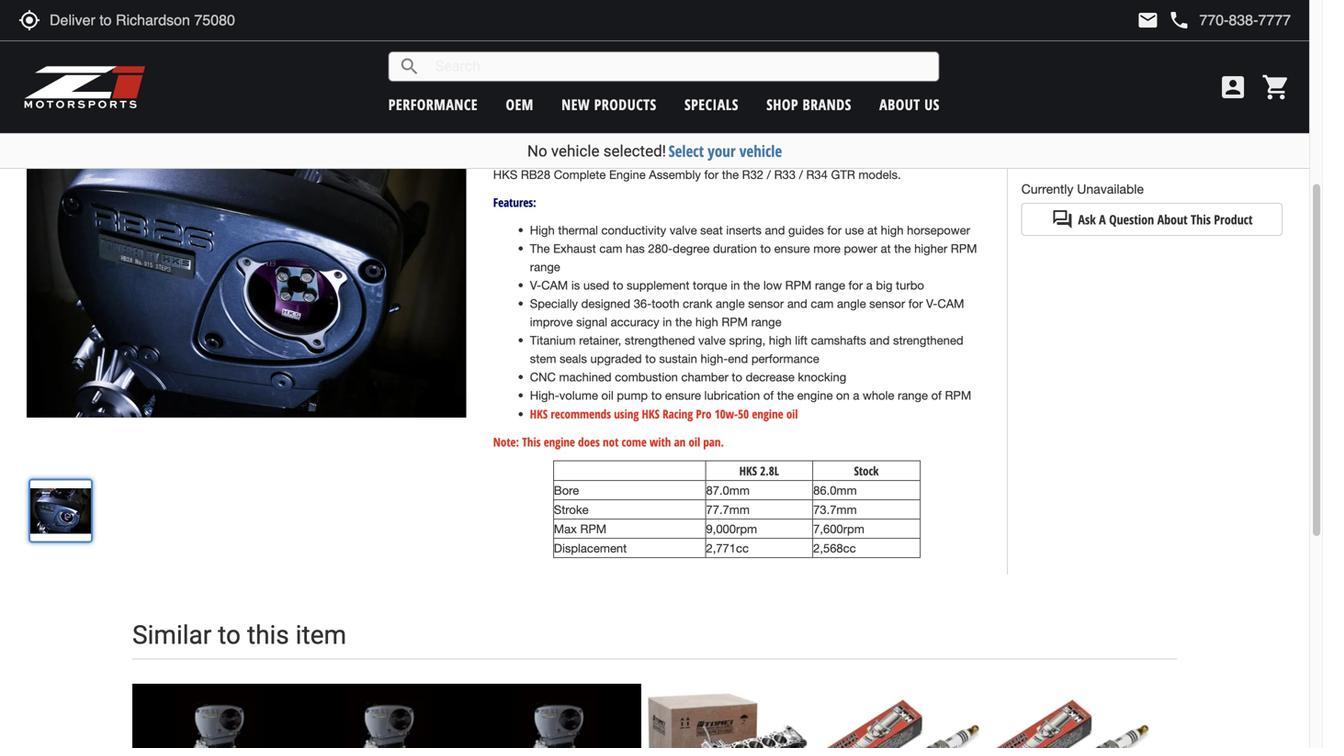 Task type: describe. For each thing, give the bounding box(es) containing it.
come
[[622, 434, 647, 451]]

sustain
[[659, 352, 697, 366]]

tooth
[[652, 297, 679, 311]]

unavailable
[[1077, 182, 1144, 197]]

1 vertical spatial high
[[695, 315, 718, 329]]

0 horizontal spatial of
[[763, 389, 774, 403]]

2,771cc
[[706, 542, 749, 556]]

range down more
[[815, 278, 845, 293]]

pump
[[617, 389, 648, 403]]

improve
[[530, 315, 573, 329]]

are
[[1258, 9, 1275, 23]]

2 sensor from the left
[[869, 297, 905, 311]]

Search search field
[[421, 52, 939, 81]]

no vehicle selected! select your vehicle
[[527, 141, 782, 162]]

1 horizontal spatial valve
[[698, 333, 726, 348]]

account_box
[[1218, 73, 1248, 102]]

50
[[738, 406, 749, 423]]

note: this engine does not come with an oil pan.
[[493, 434, 724, 451]]

10w-
[[714, 406, 738, 423]]

account_box link
[[1214, 73, 1252, 102]]

on
[[836, 389, 850, 403]]

the left low
[[743, 278, 760, 293]]

about us link
[[879, 95, 940, 114]]

products
[[594, 95, 657, 114]]

max
[[554, 522, 577, 537]]

gtr
[[831, 168, 855, 182]]

this
[[247, 620, 289, 651]]

select
[[668, 141, 704, 162]]

horsepower
[[907, 223, 970, 237]]

vehicle inside no vehicle selected! select your vehicle
[[551, 142, 600, 160]]

bore
[[554, 484, 579, 498]]

whole
[[863, 389, 894, 403]]

phone
[[1168, 9, 1190, 31]]

lubrication
[[704, 389, 760, 403]]

0 vertical spatial in
[[731, 278, 740, 293]]

r34
[[806, 168, 828, 182]]

high-
[[701, 352, 728, 366]]

0 horizontal spatial oil
[[601, 389, 614, 403]]

the down crank
[[675, 315, 692, 329]]

the
[[530, 242, 550, 256]]

range up spring,
[[751, 315, 781, 329]]

1 / from the left
[[767, 168, 771, 182]]

guides
[[788, 223, 824, 237]]

cnc
[[530, 370, 556, 384]]

engine
[[609, 168, 646, 182]]

product
[[1214, 211, 1253, 228]]

mail phone
[[1137, 9, 1190, 31]]

no
[[527, 142, 547, 160]]

new products
[[562, 95, 657, 114]]

any
[[1095, 26, 1114, 40]]

0 horizontal spatial performance
[[388, 95, 478, 114]]

to down combustion
[[651, 389, 662, 403]]

0 vertical spatial engine
[[797, 389, 833, 403]]

1 vertical spatial a
[[853, 389, 859, 403]]

1 sensor from the left
[[748, 297, 784, 311]]

lift
[[795, 333, 808, 348]]

recommends
[[551, 406, 611, 423]]

specials link
[[684, 95, 739, 114]]

us
[[924, 95, 940, 114]]

hks rb28 complete engine assembly for the r32 / r33 / r34 gtr models.
[[493, 168, 901, 182]]

rpm right whole
[[945, 389, 971, 403]]

phone link
[[1168, 9, 1291, 31]]

use
[[845, 223, 864, 237]]

0 vertical spatial valve
[[670, 223, 697, 237]]

stock
[[854, 463, 879, 480]]

1 horizontal spatial cam
[[811, 297, 834, 311]]

rpm down the horsepower
[[951, 242, 977, 256]]

retainer,
[[579, 333, 621, 348]]

similar
[[132, 620, 212, 651]]

1 horizontal spatial a
[[866, 278, 873, 293]]

below.
[[1194, 26, 1229, 40]]

1 horizontal spatial vehicle
[[739, 141, 782, 162]]

item
[[296, 620, 346, 651]]

1 horizontal spatial high
[[769, 333, 792, 348]]

specials
[[684, 95, 739, 114]]

models.
[[858, 168, 901, 182]]

racing
[[663, 406, 693, 423]]

280-
[[648, 242, 673, 256]]

2.8l
[[760, 463, 779, 480]]

selected!
[[603, 142, 666, 160]]

seals
[[560, 352, 587, 366]]

your
[[708, 141, 736, 162]]

rb28
[[521, 168, 550, 182]]

decrease
[[746, 370, 795, 384]]

oem
[[506, 95, 534, 114]]

seat
[[700, 223, 723, 237]]

hks left 2.8l
[[739, 463, 757, 480]]

volume
[[559, 389, 598, 403]]

2 vertical spatial engine
[[544, 434, 575, 451]]

specially
[[530, 297, 578, 311]]

big
[[876, 278, 893, 293]]

for down turbo
[[908, 297, 923, 311]]

unsure
[[1021, 26, 1057, 40]]

hks 2.8l
[[739, 463, 779, 480]]

0 vertical spatial v-
[[530, 278, 541, 293]]

the left higher at the top
[[894, 242, 911, 256]]

1 horizontal spatial of
[[931, 389, 942, 403]]

a
[[1099, 211, 1106, 228]]

not
[[603, 434, 619, 451]]

about inside question_answer ask a question about this product
[[1157, 211, 1188, 228]]

the down decrease
[[777, 389, 794, 403]]

this inside question_answer ask a question about this product
[[1191, 211, 1211, 228]]

0 vertical spatial high
[[881, 223, 904, 237]]

with
[[650, 434, 671, 451]]

camshafts
[[811, 333, 866, 348]]

shopping_cart link
[[1257, 73, 1291, 102]]

low
[[763, 278, 782, 293]]

displacement
[[554, 542, 627, 556]]

an
[[674, 434, 686, 451]]

9,000rpm
[[706, 522, 757, 537]]

new products link
[[562, 95, 657, 114]]



Task type: locate. For each thing, give the bounding box(es) containing it.
0 horizontal spatial /
[[767, 168, 771, 182]]

and
[[765, 223, 785, 237], [787, 297, 807, 311], [870, 333, 890, 348]]

1 horizontal spatial this
[[1191, 211, 1211, 228]]

angle down torque
[[716, 297, 745, 311]]

and up lift
[[787, 297, 807, 311]]

more
[[813, 242, 841, 256]]

for left big
[[849, 278, 863, 293]]

2,568cc
[[813, 542, 856, 556]]

1 vertical spatial valve
[[698, 333, 726, 348]]

0 horizontal spatial cam
[[599, 242, 622, 256]]

duration
[[713, 242, 757, 256]]

oil
[[601, 389, 614, 403], [786, 406, 798, 423], [689, 434, 700, 451]]

this right note: in the bottom of the page
[[522, 434, 541, 451]]

to up combustion
[[645, 352, 656, 366]]

of right the any
[[1117, 26, 1128, 40]]

higher
[[914, 242, 947, 256]]

0 horizontal spatial this
[[522, 434, 541, 451]]

strengthened down turbo
[[893, 333, 963, 348]]

1 vertical spatial cam
[[937, 297, 964, 311]]

spring,
[[729, 333, 766, 348]]

range down the
[[530, 260, 560, 274]]

ask
[[1078, 211, 1096, 228]]

73.7mm
[[813, 503, 857, 517]]

question_answer
[[1051, 209, 1073, 231]]

cam up camshafts
[[811, 297, 834, 311]]

engine down "knocking"
[[797, 389, 833, 403]]

has
[[626, 242, 645, 256]]

sensor
[[748, 297, 784, 311], [869, 297, 905, 311]]

0 horizontal spatial ensure
[[665, 389, 701, 403]]

of right whole
[[931, 389, 942, 403]]

rpm
[[951, 242, 977, 256], [785, 278, 812, 293], [722, 315, 748, 329], [945, 389, 971, 403], [580, 522, 606, 537]]

performance down search
[[388, 95, 478, 114]]

oil down decrease
[[786, 406, 798, 423]]

2 horizontal spatial engine
[[797, 389, 833, 403]]

for up more
[[827, 223, 842, 237]]

1 horizontal spatial engine
[[752, 406, 783, 423]]

features:
[[493, 194, 536, 211]]

1 vertical spatial at
[[881, 242, 891, 256]]

ensure
[[774, 242, 810, 256], [665, 389, 701, 403]]

degree
[[673, 242, 710, 256]]

1 vertical spatial performance
[[751, 352, 819, 366]]

2 strengthened from the left
[[893, 333, 963, 348]]

1 vertical spatial about
[[1157, 211, 1188, 228]]

select your vehicle link
[[668, 141, 782, 162]]

0 horizontal spatial v-
[[530, 278, 541, 293]]

high right the use on the right top of the page
[[881, 223, 904, 237]]

0 horizontal spatial about
[[879, 95, 920, 114]]

0 vertical spatial a
[[866, 278, 873, 293]]

0 horizontal spatial and
[[765, 223, 785, 237]]

high left lift
[[769, 333, 792, 348]]

0 vertical spatial this
[[1191, 211, 1211, 228]]

2 vertical spatial oil
[[689, 434, 700, 451]]

thermal
[[558, 223, 598, 237]]

ensure up racing
[[665, 389, 701, 403]]

sensor down low
[[748, 297, 784, 311]]

hks down high-
[[530, 406, 548, 423]]

1 horizontal spatial performance
[[751, 352, 819, 366]]

stroke
[[554, 503, 589, 517]]

the up the any
[[1098, 9, 1115, 23]]

turbo
[[896, 278, 924, 293]]

performance inside features: high thermal conductivity valve seat inserts and guides for use at high horsepower the exhaust cam has 280-degree duration to ensure more power at the higher rpm range v-cam is used to supplement torque in the low rpm range for a big turbo specially designed 36-tooth crank angle sensor and cam angle sensor for v-cam improve signal accuracy in the high rpm range titanium retainer, strengthened valve spring, high lift camshafts and strengthened stem seals upgraded to sustain high-end performance cnc machined combustion chamber to decrease knocking high-volume oil pump to ensure lubrication of the engine on a whole range of rpm hks recommends using hks racing pro 10w-50 engine oil
[[751, 352, 819, 366]]

0 horizontal spatial cam
[[541, 278, 568, 293]]

/ right r33
[[799, 168, 803, 182]]

using
[[614, 406, 639, 423]]

2 angle from the left
[[837, 297, 866, 311]]

1 vertical spatial oil
[[786, 406, 798, 423]]

v- down higher at the top
[[926, 297, 937, 311]]

you
[[1235, 9, 1255, 23]]

1 vertical spatial cam
[[811, 297, 834, 311]]

power
[[844, 242, 877, 256]]

oil left pump
[[601, 389, 614, 403]]

mail link
[[1137, 9, 1159, 31]]

valve up the high-
[[698, 333, 726, 348]]

range right whole
[[898, 389, 928, 403]]

1 horizontal spatial oil
[[689, 434, 700, 451]]

cam down higher at the top
[[937, 297, 964, 311]]

at right the use on the right top of the page
[[867, 223, 877, 237]]

1 angle from the left
[[716, 297, 745, 311]]

sensor down big
[[869, 297, 905, 311]]

designed
[[581, 297, 630, 311]]

performance up decrease
[[751, 352, 819, 366]]

87.0mm
[[706, 484, 750, 498]]

0 vertical spatial at
[[867, 223, 877, 237]]

knocking
[[798, 370, 846, 384]]

v- up specially
[[530, 278, 541, 293]]

to down the inserts on the top of page
[[760, 242, 771, 256]]

1 vertical spatial engine
[[752, 406, 783, 423]]

hks up features:
[[493, 168, 518, 182]]

question
[[1109, 211, 1154, 228]]

rpm up displacement
[[580, 522, 606, 537]]

1 vertical spatial and
[[787, 297, 807, 311]]

this
[[1191, 211, 1211, 228], [522, 434, 541, 451]]

to down end
[[732, 370, 742, 384]]

hks right using
[[642, 406, 660, 423]]

strengthened
[[625, 333, 695, 348], [893, 333, 963, 348]]

0 horizontal spatial high
[[695, 315, 718, 329]]

of inside please review the product description if you are unsure about any of the options below.
[[1117, 26, 1128, 40]]

review
[[1060, 9, 1094, 23]]

exhaust
[[553, 242, 596, 256]]

2 vertical spatial high
[[769, 333, 792, 348]]

1 vertical spatial ensure
[[665, 389, 701, 403]]

the
[[1098, 9, 1115, 23], [1131, 26, 1148, 40], [722, 168, 739, 182], [894, 242, 911, 256], [743, 278, 760, 293], [675, 315, 692, 329], [777, 389, 794, 403]]

about left us
[[879, 95, 920, 114]]

1 horizontal spatial angle
[[837, 297, 866, 311]]

r32
[[742, 168, 764, 182]]

supplement
[[627, 278, 689, 293]]

max rpm
[[554, 522, 606, 537]]

oil right an
[[689, 434, 700, 451]]

pro
[[696, 406, 712, 423]]

2 horizontal spatial high
[[881, 223, 904, 237]]

a
[[866, 278, 873, 293], [853, 389, 859, 403]]

a left big
[[866, 278, 873, 293]]

mail
[[1137, 9, 1159, 31]]

high
[[530, 223, 555, 237]]

1 horizontal spatial in
[[731, 278, 740, 293]]

0 vertical spatial ensure
[[774, 242, 810, 256]]

for down 'your'
[[704, 168, 719, 182]]

0 horizontal spatial sensor
[[748, 297, 784, 311]]

about right 'question'
[[1157, 211, 1188, 228]]

angle up camshafts
[[837, 297, 866, 311]]

high-
[[530, 389, 559, 403]]

1 horizontal spatial at
[[881, 242, 891, 256]]

ensure down the guides
[[774, 242, 810, 256]]

chamber
[[681, 370, 728, 384]]

pan.
[[703, 434, 724, 451]]

strengthened up sustain
[[625, 333, 695, 348]]

and right the inserts on the top of page
[[765, 223, 785, 237]]

1 horizontal spatial about
[[1157, 211, 1188, 228]]

0 vertical spatial cam
[[541, 278, 568, 293]]

in
[[731, 278, 740, 293], [663, 315, 672, 329]]

0 vertical spatial and
[[765, 223, 785, 237]]

question_answer ask a question about this product
[[1051, 209, 1253, 231]]

/ left r33
[[767, 168, 771, 182]]

1 strengthened from the left
[[625, 333, 695, 348]]

36-
[[634, 297, 652, 311]]

stem
[[530, 352, 556, 366]]

the down product
[[1131, 26, 1148, 40]]

new
[[562, 95, 590, 114]]

to
[[760, 242, 771, 256], [613, 278, 623, 293], [645, 352, 656, 366], [732, 370, 742, 384], [651, 389, 662, 403], [218, 620, 241, 651]]

and right camshafts
[[870, 333, 890, 348]]

shop
[[766, 95, 798, 114]]

1 horizontal spatial ensure
[[774, 242, 810, 256]]

0 vertical spatial cam
[[599, 242, 622, 256]]

0 horizontal spatial at
[[867, 223, 877, 237]]

shop brands
[[766, 95, 851, 114]]

engine left does
[[544, 434, 575, 451]]

0 horizontal spatial engine
[[544, 434, 575, 451]]

1 horizontal spatial sensor
[[869, 297, 905, 311]]

1 vertical spatial v-
[[926, 297, 937, 311]]

the left r32
[[722, 168, 739, 182]]

machined
[[559, 370, 612, 384]]

rpm up spring,
[[722, 315, 748, 329]]

for
[[704, 168, 719, 182], [827, 223, 842, 237], [849, 278, 863, 293], [908, 297, 923, 311]]

7,600rpm
[[813, 522, 864, 537]]

0 horizontal spatial in
[[663, 315, 672, 329]]

a right on
[[853, 389, 859, 403]]

cam left has
[[599, 242, 622, 256]]

0 horizontal spatial strengthened
[[625, 333, 695, 348]]

high down crank
[[695, 315, 718, 329]]

z1 motorsports logo image
[[23, 64, 147, 110]]

vehicle up r32
[[739, 141, 782, 162]]

does
[[578, 434, 600, 451]]

2 horizontal spatial oil
[[786, 406, 798, 423]]

86.0mm
[[813, 484, 857, 498]]

please review the product description if you are unsure about any of the options below.
[[1021, 9, 1275, 40]]

similar to this item
[[132, 620, 346, 651]]

valve up degree
[[670, 223, 697, 237]]

note:
[[493, 434, 519, 451]]

vehicle
[[739, 141, 782, 162], [551, 142, 600, 160]]

valve
[[670, 223, 697, 237], [698, 333, 726, 348]]

assembly
[[649, 168, 701, 182]]

1 vertical spatial this
[[522, 434, 541, 451]]

1 horizontal spatial cam
[[937, 297, 964, 311]]

in right torque
[[731, 278, 740, 293]]

1 horizontal spatial and
[[787, 297, 807, 311]]

1 vertical spatial in
[[663, 315, 672, 329]]

to right used
[[613, 278, 623, 293]]

at right power
[[881, 242, 891, 256]]

torque
[[693, 278, 727, 293]]

0 horizontal spatial a
[[853, 389, 859, 403]]

1 horizontal spatial /
[[799, 168, 803, 182]]

product
[[1118, 9, 1160, 23]]

cam up specially
[[541, 278, 568, 293]]

if
[[1226, 9, 1232, 23]]

0 vertical spatial oil
[[601, 389, 614, 403]]

to left this
[[218, 620, 241, 651]]

0 horizontal spatial vehicle
[[551, 142, 600, 160]]

2 horizontal spatial of
[[1117, 26, 1128, 40]]

0 horizontal spatial angle
[[716, 297, 745, 311]]

0 horizontal spatial valve
[[670, 223, 697, 237]]

of down decrease
[[763, 389, 774, 403]]

1 horizontal spatial strengthened
[[893, 333, 963, 348]]

in down the tooth
[[663, 315, 672, 329]]

2 horizontal spatial and
[[870, 333, 890, 348]]

this left product
[[1191, 211, 1211, 228]]

titanium
[[530, 333, 576, 348]]

0 vertical spatial about
[[879, 95, 920, 114]]

1 horizontal spatial v-
[[926, 297, 937, 311]]

rpm right low
[[785, 278, 812, 293]]

please
[[1021, 9, 1057, 23]]

vehicle up "complete" in the top left of the page
[[551, 142, 600, 160]]

complete
[[554, 168, 606, 182]]

shop brands link
[[766, 95, 851, 114]]

2 / from the left
[[799, 168, 803, 182]]

0 vertical spatial performance
[[388, 95, 478, 114]]

range
[[530, 260, 560, 274], [815, 278, 845, 293], [751, 315, 781, 329], [898, 389, 928, 403]]

2 vertical spatial and
[[870, 333, 890, 348]]

engine right 50
[[752, 406, 783, 423]]



Task type: vqa. For each thing, say whether or not it's contained in the screenshot.
thermal
yes



